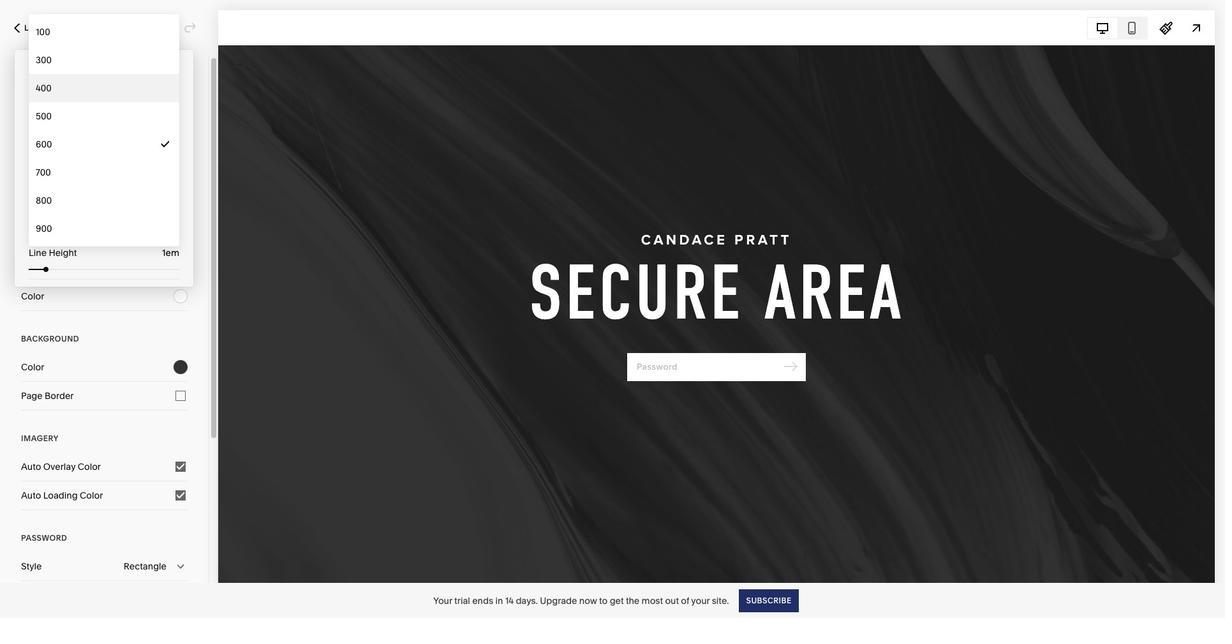 Task type: describe. For each thing, give the bounding box(es) containing it.
your trial ends in 14 days. upgrade now to get the most out of your site.
[[434, 595, 729, 606]]

3 color button from the top
[[21, 353, 188, 381]]

lock
[[24, 23, 46, 33]]

color for color button related to branding
[[21, 191, 44, 202]]

line
[[29, 247, 47, 259]]

letter spacing
[[29, 178, 90, 189]]

to
[[600, 595, 608, 606]]

modal dialog
[[15, 50, 193, 287]]

out
[[666, 595, 679, 606]]

700
[[36, 167, 51, 178]]

most
[[642, 595, 663, 606]]

overlay
[[43, 461, 76, 473]]

in
[[496, 595, 503, 606]]

of
[[682, 595, 690, 606]]

size
[[29, 137, 46, 148]]

color right overlay
[[78, 461, 101, 473]]

styles
[[21, 56, 73, 77]]

weight
[[29, 79, 59, 91]]

ends
[[473, 595, 494, 606]]

font preview image
[[15, 53, 169, 74]]

font button for headline
[[21, 253, 188, 282]]

color for headline's color button
[[21, 291, 44, 302]]

branding
[[21, 135, 65, 144]]

font button for branding
[[21, 154, 188, 182]]

page border
[[21, 390, 74, 402]]

font for branding
[[21, 162, 40, 174]]

spacing
[[55, 178, 90, 189]]

headline
[[21, 234, 62, 244]]

letter
[[29, 178, 53, 189]]

your
[[692, 595, 710, 606]]

lock screen
[[24, 23, 81, 33]]

line height
[[29, 247, 77, 259]]

100
[[36, 26, 50, 38]]

font for headline
[[21, 262, 40, 273]]

14
[[505, 595, 514, 606]]

auto for auto overlay color
[[21, 461, 41, 473]]

Weight field
[[29, 71, 179, 99]]



Task type: locate. For each thing, give the bounding box(es) containing it.
0 vertical spatial color button
[[21, 183, 188, 211]]

1 vertical spatial font
[[21, 262, 40, 273]]

600
[[36, 139, 52, 150]]

upgrade
[[540, 595, 578, 606]]

border
[[45, 390, 74, 402]]

lock screen button
[[0, 14, 95, 42]]

auto
[[21, 461, 41, 473], [21, 490, 41, 501]]

auto overlay color
[[21, 461, 101, 473]]

days.
[[516, 595, 538, 606]]

Search text field
[[21, 84, 188, 112]]

1 vertical spatial auto
[[21, 490, 41, 501]]

color for third color button from the top of the page
[[21, 361, 44, 373]]

color down line
[[21, 291, 44, 302]]

500
[[36, 110, 52, 122]]

2 font button from the top
[[21, 253, 188, 282]]

background
[[21, 334, 79, 344]]

400
[[36, 82, 52, 94]]

300
[[36, 54, 52, 66]]

1 color button from the top
[[21, 183, 188, 211]]

1 font button from the top
[[21, 154, 188, 182]]

height
[[49, 247, 77, 259]]

800
[[36, 195, 52, 206]]

1 vertical spatial font button
[[21, 253, 188, 282]]

2 color button from the top
[[21, 282, 188, 310]]

auto left overlay
[[21, 461, 41, 473]]

auto for auto loading color
[[21, 490, 41, 501]]

imagery
[[21, 434, 59, 443]]

0 vertical spatial font button
[[21, 154, 188, 182]]

font
[[21, 162, 40, 174], [21, 262, 40, 273]]

2 vertical spatial color button
[[21, 353, 188, 381]]

list box containing 100
[[29, 18, 179, 243]]

the
[[626, 595, 640, 606]]

0 vertical spatial auto
[[21, 461, 41, 473]]

tab list
[[1089, 18, 1147, 38]]

0 vertical spatial font
[[21, 162, 40, 174]]

color right loading
[[80, 490, 103, 501]]

color button for branding
[[21, 183, 188, 211]]

auto loading color
[[21, 490, 103, 501]]

900
[[36, 223, 52, 234]]

page
[[21, 390, 43, 402]]

color button
[[21, 183, 188, 211], [21, 282, 188, 310], [21, 353, 188, 381]]

password
[[21, 533, 67, 543]]

list box
[[29, 18, 179, 243]]

2 auto from the top
[[21, 490, 41, 501]]

color button for headline
[[21, 282, 188, 310]]

color down the "letter"
[[21, 191, 44, 202]]

1 font from the top
[[21, 162, 40, 174]]

your
[[434, 595, 453, 606]]

auto left loading
[[21, 490, 41, 501]]

None field
[[138, 135, 179, 149], [138, 246, 179, 260], [138, 135, 179, 149], [138, 246, 179, 260]]

get
[[610, 595, 624, 606]]

color up page
[[21, 361, 44, 373]]

trial
[[455, 595, 470, 606]]

site.
[[712, 595, 729, 606]]

font down line
[[21, 262, 40, 273]]

font up the "letter"
[[21, 162, 40, 174]]

screen
[[48, 23, 81, 33]]

color
[[21, 191, 44, 202], [21, 291, 44, 302], [21, 361, 44, 373], [78, 461, 101, 473], [80, 490, 103, 501]]

font button
[[21, 154, 188, 182], [21, 253, 188, 282]]

1 auto from the top
[[21, 461, 41, 473]]

1 vertical spatial color button
[[21, 282, 188, 310]]

2 font from the top
[[21, 262, 40, 273]]

now
[[580, 595, 597, 606]]

loading
[[43, 490, 78, 501]]

None range field
[[29, 156, 179, 162], [29, 197, 179, 202], [29, 267, 179, 272], [29, 156, 179, 162], [29, 197, 179, 202], [29, 267, 179, 272]]



Task type: vqa. For each thing, say whether or not it's contained in the screenshot.
Simple
no



